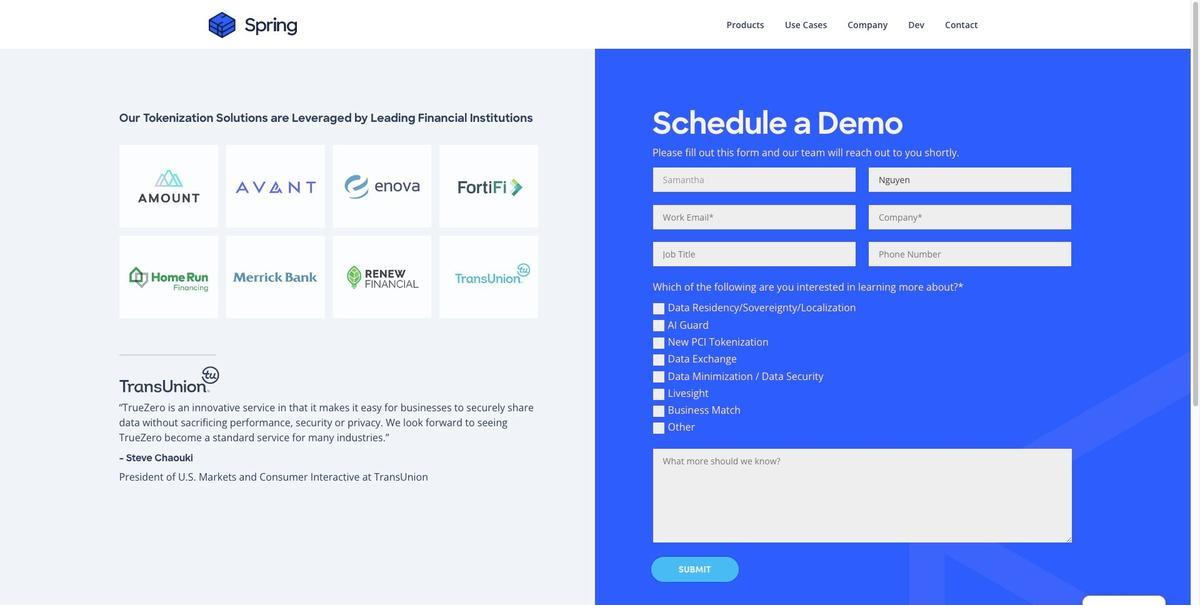 Task type: describe. For each thing, give the bounding box(es) containing it.
sl client logos image
[[119, 145, 538, 318]]

spring labs - logo - lt bg image
[[209, 12, 297, 38]]

First Name* text field
[[653, 168, 856, 192]]



Task type: locate. For each thing, give the bounding box(es) containing it.
Phone Number text field
[[869, 242, 1072, 267]]

Company* text field
[[869, 205, 1072, 229]]

1280px transunion_logo_navy image
[[119, 366, 219, 393]]

Work Email* text field
[[653, 205, 856, 229]]

What more should we know?  text field
[[653, 449, 1072, 543]]

Job Title text field
[[653, 242, 856, 267]]

Last Name* text field
[[869, 168, 1072, 192]]



